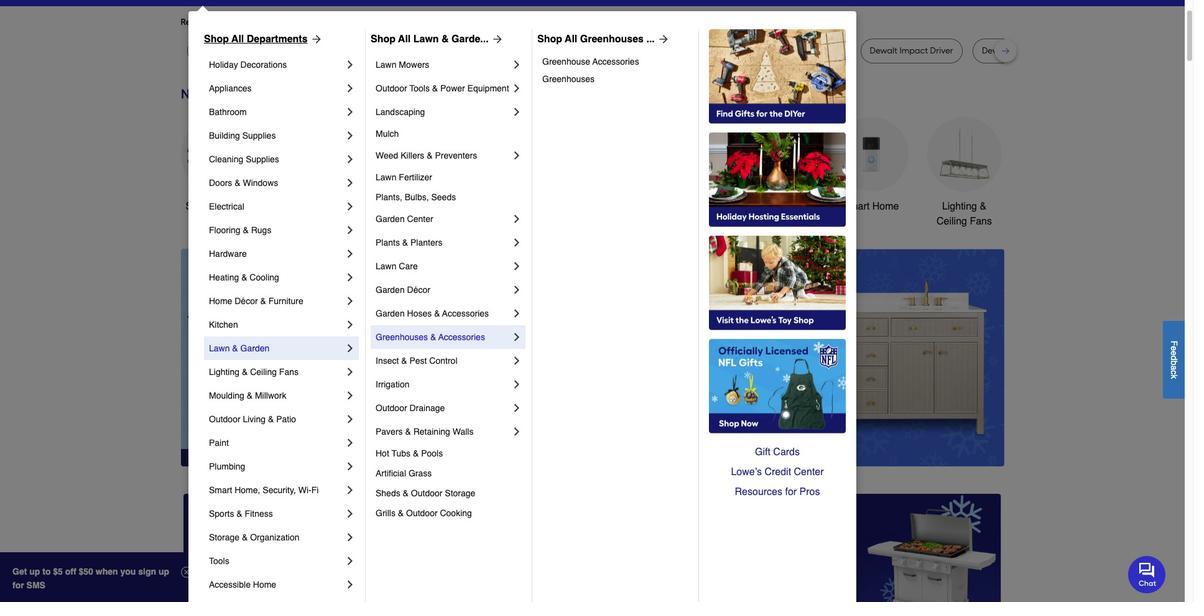 Task type: vqa. For each thing, say whether or not it's contained in the screenshot.
bottommost Plus
no



Task type: describe. For each thing, give the bounding box(es) containing it.
dewalt for dewalt drill bit set
[[983, 45, 1010, 56]]

chevron right image for holiday decorations
[[344, 59, 357, 71]]

you for more suggestions for you
[[405, 17, 419, 27]]

kitchen link
[[209, 313, 344, 337]]

pavers
[[376, 427, 403, 437]]

smart for smart home
[[844, 201, 870, 212]]

electrical link
[[209, 195, 344, 218]]

1 vertical spatial tools link
[[209, 550, 344, 573]]

appliances
[[209, 83, 252, 93]]

accessible
[[209, 580, 251, 590]]

0 horizontal spatial equipment
[[468, 83, 509, 93]]

0 horizontal spatial bathroom link
[[209, 100, 344, 124]]

more
[[319, 17, 339, 27]]

decorations for holiday
[[241, 60, 287, 70]]

chevron right image for plumbing
[[344, 461, 357, 473]]

sms
[[26, 581, 45, 591]]

home décor & furniture link
[[209, 289, 344, 313]]

bit for impact driver bit
[[552, 45, 562, 56]]

fertilizer
[[399, 172, 433, 182]]

2 e from the top
[[1170, 351, 1180, 356]]

shop for shop all lawn & garde...
[[371, 34, 396, 45]]

chevron right image for garden hoses & accessories
[[511, 307, 523, 320]]

shop for shop all departments
[[204, 34, 229, 45]]

walls
[[453, 427, 474, 437]]

to
[[42, 567, 51, 577]]

shop all lawn & garde...
[[371, 34, 489, 45]]

dewalt for dewalt drill
[[715, 45, 742, 56]]

chevron right image for smart home, security, wi-fi
[[344, 484, 357, 497]]

outdoor for outdoor tools & equipment
[[649, 201, 685, 212]]

plants
[[376, 238, 400, 248]]

chevron right image for outdoor tools & power equipment
[[511, 82, 523, 95]]

greenhouse accessories link
[[543, 53, 690, 70]]

b
[[1170, 361, 1180, 365]]

dewalt for dewalt impact driver
[[870, 45, 898, 56]]

sign
[[138, 567, 156, 577]]

outdoor inside "link"
[[411, 489, 443, 499]]

arrow right image for shop all greenhouses ...
[[655, 33, 670, 45]]

outdoor for outdoor drainage
[[376, 403, 407, 413]]

security,
[[263, 485, 296, 495]]

departments
[[247, 34, 308, 45]]

outdoor for outdoor tools & power equipment
[[376, 83, 407, 93]]

1 vertical spatial lighting & ceiling fans
[[209, 367, 299, 377]]

scroll to item #2 image
[[670, 444, 700, 449]]

chevron right image for home décor & furniture
[[344, 295, 357, 307]]

bit for dewalt drill bit set
[[1029, 45, 1039, 56]]

chevron right image for weed killers & preventers
[[511, 149, 523, 162]]

storage & organization link
[[209, 526, 344, 550]]

3 bit from the left
[[608, 45, 618, 56]]

resources
[[735, 487, 783, 498]]

greenhouses link
[[543, 70, 690, 88]]

pavers & retaining walls link
[[376, 420, 511, 444]]

smart home, security, wi-fi link
[[209, 479, 344, 502]]

0 vertical spatial tools link
[[368, 117, 442, 214]]

up to 40 percent off select vanities. plus get free local delivery on select vanities. image
[[402, 249, 1005, 467]]

killers
[[401, 151, 425, 161]]

lawn & garden link
[[209, 337, 344, 360]]

chevron right image for garden décor
[[511, 284, 523, 296]]

$5
[[53, 567, 63, 577]]

driver for impact driver
[[818, 45, 842, 56]]

chat invite button image
[[1129, 556, 1167, 593]]

& inside outdoor tools & equipment
[[714, 201, 721, 212]]

mulch
[[376, 129, 399, 139]]

shop all greenhouses ... link
[[538, 32, 670, 47]]

garden for garden hoses & accessories
[[376, 309, 405, 319]]

fans inside the lighting & ceiling fans
[[971, 216, 993, 227]]

garden hoses & accessories link
[[376, 302, 511, 325]]

patio
[[276, 414, 296, 424]]

more suggestions for you
[[319, 17, 419, 27]]

home,
[[235, 485, 260, 495]]

1 e from the top
[[1170, 346, 1180, 351]]

0 vertical spatial lighting & ceiling fans link
[[928, 117, 1002, 229]]

chevron right image for doors & windows
[[344, 177, 357, 189]]

chevron right image for lawn & garden
[[344, 342, 357, 355]]

0 vertical spatial lighting
[[943, 201, 978, 212]]

scroll to item #5 element
[[759, 443, 792, 450]]

f e e d b a c k
[[1170, 341, 1180, 379]]

paint link
[[209, 431, 344, 455]]

mulch link
[[376, 124, 523, 144]]

shop these last-minute gifts. $99 or less. quantities are limited and won't last. image
[[181, 249, 382, 467]]

arrow right image for shop all lawn & garde...
[[489, 33, 504, 45]]

gift
[[756, 447, 771, 458]]

christmas decorations link
[[461, 117, 536, 229]]

supplies for cleaning supplies
[[246, 154, 279, 164]]

for up departments
[[281, 17, 292, 27]]

irrigation link
[[376, 373, 511, 396]]

get up to 2 free select tools or batteries when you buy 1 with select purchases. image
[[183, 494, 443, 602]]

shop for shop all greenhouses ...
[[538, 34, 563, 45]]

landscaping
[[376, 107, 425, 117]]

plants, bulbs, seeds
[[376, 192, 456, 202]]

building
[[209, 131, 240, 141]]

control
[[430, 356, 458, 366]]

chevron right image for flooring & rugs
[[344, 224, 357, 237]]

outdoor tools & power equipment link
[[376, 77, 511, 100]]

arrow left image
[[412, 358, 425, 370]]

scroll to item #4 image
[[729, 444, 759, 449]]

grass
[[409, 469, 432, 479]]

chevron right image for outdoor living & patio
[[344, 413, 357, 426]]

1 vertical spatial bathroom
[[757, 201, 800, 212]]

...
[[647, 34, 655, 45]]

lawn for lawn & garden
[[209, 344, 230, 354]]

for right "suggestions"
[[392, 17, 403, 27]]

2 up from the left
[[159, 567, 169, 577]]

weed killers & preventers
[[376, 151, 477, 161]]

holiday decorations link
[[209, 53, 344, 77]]

outdoor living & patio link
[[209, 408, 344, 431]]

lawn care link
[[376, 255, 511, 278]]

home for smart home
[[873, 201, 900, 212]]

1 set from the left
[[620, 45, 633, 56]]

all for lawn
[[398, 34, 411, 45]]

lawn mowers link
[[376, 53, 511, 77]]

outdoor tools & equipment
[[649, 201, 721, 227]]

up to 35 percent off select small appliances. image
[[463, 494, 723, 602]]

all for greenhouses
[[565, 34, 578, 45]]

cleaning supplies link
[[209, 148, 344, 171]]

chevron right image for lawn care
[[511, 260, 523, 273]]

chevron right image for landscaping
[[511, 106, 523, 118]]

shop all deals
[[186, 201, 251, 212]]

chevron right image for storage & organization
[[344, 532, 357, 544]]

hot tubs & pools
[[376, 449, 443, 459]]

plants,
[[376, 192, 403, 202]]

recommended searches for you heading
[[181, 16, 1005, 29]]

accessories inside greenhouse accessories 'link'
[[593, 57, 640, 67]]

organization
[[250, 533, 300, 543]]

3 driver from the left
[[931, 45, 954, 56]]

grills & outdoor cooking link
[[376, 503, 523, 523]]

décor for departments
[[235, 296, 258, 306]]

up to 30 percent off select grills and accessories. image
[[743, 494, 1002, 602]]

lowe's credit center
[[732, 467, 824, 478]]

outdoor drainage link
[[376, 396, 511, 420]]

chevron right image for lighting & ceiling fans
[[344, 366, 357, 378]]

insect & pest control
[[376, 356, 458, 366]]

garde...
[[452, 34, 489, 45]]

deals
[[225, 201, 251, 212]]

get up to $5 off $50 when you sign up for sms
[[12, 567, 169, 591]]

greenhouses for greenhouses & accessories
[[376, 332, 428, 342]]

impact driver
[[788, 45, 842, 56]]

impact driver bit
[[496, 45, 562, 56]]

doors & windows link
[[209, 171, 344, 195]]

1 horizontal spatial lighting & ceiling fans
[[937, 201, 993, 227]]

scroll to item #3 image
[[700, 444, 729, 449]]

supplies for building supplies
[[243, 131, 276, 141]]

1 vertical spatial ceiling
[[250, 367, 277, 377]]

garden for garden center
[[376, 214, 405, 224]]

drill for dewalt drill bit
[[357, 45, 372, 56]]

rugs
[[251, 225, 272, 235]]

& inside "link"
[[403, 489, 409, 499]]

garden décor link
[[376, 278, 511, 302]]

holiday
[[209, 60, 238, 70]]

credit
[[765, 467, 792, 478]]

driver for impact driver bit
[[527, 45, 550, 56]]

f e e d b a c k button
[[1164, 321, 1186, 399]]

chevron right image for plants & planters
[[511, 237, 523, 249]]

2 drill from the left
[[591, 45, 605, 56]]

1 horizontal spatial center
[[794, 467, 824, 478]]

fitness
[[245, 509, 273, 519]]

3 impact from the left
[[900, 45, 929, 56]]

gift cards link
[[710, 443, 846, 462]]

visit the lowe's toy shop. image
[[710, 236, 846, 330]]

cards
[[774, 447, 800, 458]]

chevron right image for irrigation
[[511, 378, 523, 391]]

chevron right image for sports & fitness
[[344, 508, 357, 520]]

dewalt drill bit
[[327, 45, 384, 56]]

smart home
[[844, 201, 900, 212]]

irrigation
[[376, 380, 410, 390]]

garden for garden décor
[[376, 285, 405, 295]]

dewalt drill
[[715, 45, 759, 56]]



Task type: locate. For each thing, give the bounding box(es) containing it.
smart home link
[[834, 117, 909, 214]]

tubs
[[392, 449, 411, 459]]

artificial
[[376, 469, 406, 479]]

4 dewalt from the left
[[983, 45, 1010, 56]]

pest
[[410, 356, 427, 366]]

1 horizontal spatial you
[[405, 17, 419, 27]]

outdoor tools & power equipment
[[376, 83, 509, 93]]

chevron right image for accessible home
[[344, 579, 357, 591]]

3 shop from the left
[[538, 34, 563, 45]]

supplies up cleaning supplies at the top left
[[243, 131, 276, 141]]

0 horizontal spatial décor
[[235, 296, 258, 306]]

0 horizontal spatial smart
[[209, 485, 232, 495]]

0 vertical spatial bathroom
[[209, 107, 247, 117]]

1 horizontal spatial set
[[1041, 45, 1054, 56]]

chevron right image for electrical
[[344, 200, 357, 213]]

suggestions
[[341, 17, 390, 27]]

1 vertical spatial lighting
[[209, 367, 240, 377]]

drainage
[[410, 403, 445, 413]]

chevron right image for hardware
[[344, 248, 357, 260]]

greenhouses & accessories
[[376, 332, 485, 342]]

1 vertical spatial fans
[[279, 367, 299, 377]]

up right sign
[[159, 567, 169, 577]]

home for accessible home
[[253, 580, 276, 590]]

0 horizontal spatial lighting & ceiling fans link
[[209, 360, 344, 384]]

0 horizontal spatial set
[[620, 45, 633, 56]]

plants & planters link
[[376, 231, 511, 255]]

2 vertical spatial accessories
[[439, 332, 485, 342]]

lawn up mowers
[[414, 34, 439, 45]]

for left pros
[[786, 487, 797, 498]]

1 vertical spatial smart
[[209, 485, 232, 495]]

heating & cooling
[[209, 273, 279, 283]]

arrow right image inside the shop all departments link
[[308, 33, 323, 45]]

pros
[[800, 487, 821, 498]]

you up shop all lawn & garde...
[[405, 17, 419, 27]]

garden down plants,
[[376, 214, 405, 224]]

chevron right image for heating & cooling
[[344, 271, 357, 284]]

driver
[[527, 45, 550, 56], [818, 45, 842, 56], [931, 45, 954, 56]]

1 horizontal spatial home
[[253, 580, 276, 590]]

0 vertical spatial decorations
[[241, 60, 287, 70]]

sheds & outdoor storage
[[376, 489, 476, 499]]

hot
[[376, 449, 389, 459]]

1 vertical spatial storage
[[209, 533, 240, 543]]

3 drill from the left
[[745, 45, 759, 56]]

accessible home link
[[209, 573, 344, 597]]

e up b
[[1170, 351, 1180, 356]]

accessories inside garden hoses & accessories "link"
[[443, 309, 489, 319]]

chevron right image for bathroom
[[344, 106, 357, 118]]

plants & planters
[[376, 238, 443, 248]]

0 vertical spatial smart
[[844, 201, 870, 212]]

arrow right image
[[308, 33, 323, 45], [489, 33, 504, 45], [655, 33, 670, 45], [982, 358, 994, 370]]

all down recommended searches for you in the top of the page
[[232, 34, 244, 45]]

0 vertical spatial accessories
[[593, 57, 640, 67]]

accessories down garden décor link
[[443, 309, 489, 319]]

grills
[[376, 508, 396, 518]]

sports & fitness
[[209, 509, 273, 519]]

1 horizontal spatial equipment
[[661, 216, 709, 227]]

0 vertical spatial equipment
[[468, 83, 509, 93]]

for inside get up to $5 off $50 when you sign up for sms
[[12, 581, 24, 591]]

0 horizontal spatial lighting & ceiling fans
[[209, 367, 299, 377]]

1 horizontal spatial lighting
[[943, 201, 978, 212]]

1 vertical spatial decorations
[[472, 216, 525, 227]]

0 horizontal spatial lighting
[[209, 367, 240, 377]]

electrical
[[209, 202, 244, 212]]

shop down recommended
[[204, 34, 229, 45]]

0 vertical spatial ceiling
[[937, 216, 968, 227]]

chevron right image for greenhouses & accessories
[[511, 331, 523, 344]]

chevron right image for outdoor drainage
[[511, 402, 523, 414]]

1 vertical spatial accessories
[[443, 309, 489, 319]]

0 horizontal spatial ceiling
[[250, 367, 277, 377]]

greenhouses up drill bit set
[[581, 34, 644, 45]]

accessories up control
[[439, 332, 485, 342]]

decorations inside "christmas decorations" link
[[472, 216, 525, 227]]

chevron right image for kitchen
[[344, 319, 357, 331]]

accessories inside the greenhouses & accessories link
[[439, 332, 485, 342]]

hardware link
[[209, 242, 344, 266]]

center up pros
[[794, 467, 824, 478]]

sports
[[209, 509, 234, 519]]

chevron right image for tools
[[344, 555, 357, 568]]

storage up cooking
[[445, 489, 476, 499]]

accessories down drill bit set
[[593, 57, 640, 67]]

garden down the lawn care
[[376, 285, 405, 295]]

2 vertical spatial home
[[253, 580, 276, 590]]

0 horizontal spatial tools link
[[209, 550, 344, 573]]

care
[[399, 261, 418, 271]]

chevron right image for pavers & retaining walls
[[511, 426, 523, 438]]

holiday decorations
[[209, 60, 287, 70]]

decorations for christmas
[[472, 216, 525, 227]]

cleaning
[[209, 154, 244, 164]]

equipment inside outdoor tools & equipment
[[661, 216, 709, 227]]

1 horizontal spatial impact
[[788, 45, 816, 56]]

decorations inside holiday decorations link
[[241, 60, 287, 70]]

1 horizontal spatial ceiling
[[937, 216, 968, 227]]

0 horizontal spatial impact
[[496, 45, 525, 56]]

grills & outdoor cooking
[[376, 508, 472, 518]]

1 driver from the left
[[527, 45, 550, 56]]

outdoor living & patio
[[209, 414, 296, 424]]

seeds
[[432, 192, 456, 202]]

1 shop from the left
[[204, 34, 229, 45]]

smart for smart home, security, wi-fi
[[209, 485, 232, 495]]

shop down "more suggestions for you" link
[[371, 34, 396, 45]]

0 vertical spatial storage
[[445, 489, 476, 499]]

lawn for lawn mowers
[[376, 60, 397, 70]]

arrow right image for shop all departments
[[308, 33, 323, 45]]

2 vertical spatial greenhouses
[[376, 332, 428, 342]]

lawn left care
[[376, 261, 397, 271]]

2 horizontal spatial impact
[[900, 45, 929, 56]]

2 shop from the left
[[371, 34, 396, 45]]

chevron right image for paint
[[344, 437, 357, 449]]

0 vertical spatial supplies
[[243, 131, 276, 141]]

off
[[65, 567, 76, 577]]

3 dewalt from the left
[[870, 45, 898, 56]]

all right shop at left top
[[211, 201, 222, 212]]

drill for dewalt drill bit set
[[1012, 45, 1027, 56]]

garden down garden décor
[[376, 309, 405, 319]]

all for departments
[[232, 34, 244, 45]]

center down bulbs, on the left
[[407, 214, 434, 224]]

tools inside outdoor tools & power equipment link
[[410, 83, 430, 93]]

1 horizontal spatial decorations
[[472, 216, 525, 227]]

shop all departments link
[[204, 32, 323, 47]]

0 horizontal spatial up
[[29, 567, 40, 577]]

chevron right image for appliances
[[344, 82, 357, 95]]

up left to
[[29, 567, 40, 577]]

artificial grass
[[376, 469, 432, 479]]

1 horizontal spatial shop
[[371, 34, 396, 45]]

tools inside outdoor tools & equipment
[[688, 201, 711, 212]]

1 dewalt from the left
[[327, 45, 355, 56]]

1 horizontal spatial driver
[[818, 45, 842, 56]]

more suggestions for you link
[[319, 16, 429, 29]]

impact for impact driver bit
[[496, 45, 525, 56]]

recommended searches for you
[[181, 17, 309, 27]]

lawn for lawn care
[[376, 261, 397, 271]]

chevron right image for cleaning supplies
[[344, 153, 357, 166]]

moulding & millwork
[[209, 391, 287, 401]]

outdoor inside "link"
[[376, 403, 407, 413]]

when
[[96, 567, 118, 577]]

1 horizontal spatial bathroom link
[[741, 117, 816, 214]]

décor inside garden décor link
[[407, 285, 431, 295]]

2 bit from the left
[[552, 45, 562, 56]]

4 bit from the left
[[1029, 45, 1039, 56]]

0 vertical spatial home
[[873, 201, 900, 212]]

tools
[[410, 83, 430, 93], [393, 201, 416, 212], [688, 201, 711, 212], [209, 556, 229, 566]]

lawn left mowers
[[376, 60, 397, 70]]

paint
[[209, 438, 229, 448]]

you
[[120, 567, 136, 577]]

décor
[[407, 285, 431, 295], [235, 296, 258, 306]]

0 vertical spatial greenhouses
[[581, 34, 644, 45]]

2 set from the left
[[1041, 45, 1054, 56]]

decorations
[[241, 60, 287, 70], [472, 216, 525, 227]]

garden hoses & accessories
[[376, 309, 489, 319]]

a
[[1170, 365, 1180, 370]]

0 vertical spatial lighting & ceiling fans
[[937, 201, 993, 227]]

1 horizontal spatial décor
[[407, 285, 431, 295]]

0 horizontal spatial you
[[294, 17, 309, 27]]

1 drill from the left
[[357, 45, 372, 56]]

retaining
[[414, 427, 450, 437]]

smart home, security, wi-fi
[[209, 485, 319, 495]]

landscaping link
[[376, 100, 511, 124]]

2 horizontal spatial home
[[873, 201, 900, 212]]

greenhouses down greenhouse
[[543, 74, 595, 84]]

storage inside "link"
[[445, 489, 476, 499]]

1 vertical spatial lighting & ceiling fans link
[[209, 360, 344, 384]]

windows
[[243, 178, 278, 188]]

outdoor drainage
[[376, 403, 445, 413]]

1 horizontal spatial lighting & ceiling fans link
[[928, 117, 1002, 229]]

supplies up windows
[[246, 154, 279, 164]]

artificial grass link
[[376, 464, 523, 484]]

accessible home
[[209, 580, 276, 590]]

1 vertical spatial equipment
[[661, 216, 709, 227]]

& inside 'link'
[[237, 509, 243, 519]]

outdoor
[[376, 83, 407, 93], [649, 201, 685, 212], [376, 403, 407, 413], [209, 414, 241, 424], [411, 489, 443, 499], [406, 508, 438, 518]]

greenhouses for greenhouses
[[543, 74, 595, 84]]

bulbs,
[[405, 192, 429, 202]]

garden décor
[[376, 285, 431, 295]]

1 bit from the left
[[374, 45, 384, 56]]

chevron right image for garden center
[[511, 213, 523, 225]]

e up d
[[1170, 346, 1180, 351]]

flooring
[[209, 225, 241, 235]]

moulding & millwork link
[[209, 384, 344, 408]]

0 horizontal spatial storage
[[209, 533, 240, 543]]

1 up from the left
[[29, 567, 40, 577]]

chevron right image for moulding & millwork
[[344, 390, 357, 402]]

décor inside "home décor & furniture" link
[[235, 296, 258, 306]]

lawn care
[[376, 261, 418, 271]]

&
[[442, 34, 449, 45], [432, 83, 438, 93], [427, 151, 433, 161], [235, 178, 241, 188], [714, 201, 721, 212], [980, 201, 987, 212], [243, 225, 249, 235], [403, 238, 408, 248], [242, 273, 247, 283], [260, 296, 266, 306], [435, 309, 440, 319], [431, 332, 436, 342], [232, 344, 238, 354], [402, 356, 407, 366], [242, 367, 248, 377], [247, 391, 253, 401], [268, 414, 274, 424], [405, 427, 411, 437], [413, 449, 419, 459], [403, 489, 409, 499], [398, 508, 404, 518], [237, 509, 243, 519], [242, 533, 248, 543]]

shop all lawn & garde... link
[[371, 32, 504, 47]]

smart
[[844, 201, 870, 212], [209, 485, 232, 495]]

0 horizontal spatial decorations
[[241, 60, 287, 70]]

you for recommended searches for you
[[294, 17, 309, 27]]

greenhouses & accessories link
[[376, 325, 511, 349]]

0 horizontal spatial home
[[209, 296, 232, 306]]

0 vertical spatial décor
[[407, 285, 431, 295]]

outdoor inside outdoor tools & equipment
[[649, 201, 685, 212]]

arrow right image inside shop all greenhouses ... link
[[655, 33, 670, 45]]

1 horizontal spatial fans
[[971, 216, 993, 227]]

all up greenhouse
[[565, 34, 578, 45]]

0 horizontal spatial driver
[[527, 45, 550, 56]]

tools link
[[368, 117, 442, 214], [209, 550, 344, 573]]

1 you from the left
[[294, 17, 309, 27]]

lawn up plants,
[[376, 172, 397, 182]]

4 drill from the left
[[1012, 45, 1027, 56]]

lawn fertilizer
[[376, 172, 433, 182]]

impact for impact driver
[[788, 45, 816, 56]]

moulding
[[209, 391, 244, 401]]

weed
[[376, 151, 399, 161]]

pools
[[421, 449, 443, 459]]

1 vertical spatial greenhouses
[[543, 74, 595, 84]]

garden down kitchen 'link'
[[241, 344, 270, 354]]

1 vertical spatial supplies
[[246, 154, 279, 164]]

chevron right image for building supplies
[[344, 129, 357, 142]]

0 vertical spatial fans
[[971, 216, 993, 227]]

1 impact from the left
[[496, 45, 525, 56]]

officially licensed n f l gifts. shop now. image
[[710, 339, 846, 434]]

e
[[1170, 346, 1180, 351], [1170, 351, 1180, 356]]

plants, bulbs, seeds link
[[376, 187, 523, 207]]

holiday hosting essentials. image
[[710, 133, 846, 227]]

chevron right image
[[344, 82, 357, 95], [511, 82, 523, 95], [344, 129, 357, 142], [511, 149, 523, 162], [344, 153, 357, 166], [344, 200, 357, 213], [511, 237, 523, 249], [511, 260, 523, 273], [511, 284, 523, 296], [511, 307, 523, 320], [511, 331, 523, 344], [511, 355, 523, 367], [344, 366, 357, 378], [511, 378, 523, 391], [511, 426, 523, 438], [344, 461, 357, 473], [344, 484, 357, 497], [344, 532, 357, 544], [344, 579, 357, 591]]

2 you from the left
[[405, 17, 419, 27]]

bit for dewalt drill bit
[[374, 45, 384, 56]]

accessories
[[593, 57, 640, 67], [443, 309, 489, 319], [439, 332, 485, 342]]

2 impact from the left
[[788, 45, 816, 56]]

garden inside "link"
[[376, 309, 405, 319]]

2 horizontal spatial shop
[[538, 34, 563, 45]]

2 dewalt from the left
[[715, 45, 742, 56]]

resources for pros link
[[710, 482, 846, 502]]

greenhouses up insect at the left bottom of page
[[376, 332, 428, 342]]

décor for lawn
[[407, 285, 431, 295]]

shop up impact driver bit
[[538, 34, 563, 45]]

chevron right image
[[344, 59, 357, 71], [511, 59, 523, 71], [344, 106, 357, 118], [511, 106, 523, 118], [344, 177, 357, 189], [511, 213, 523, 225], [344, 224, 357, 237], [344, 248, 357, 260], [344, 271, 357, 284], [344, 295, 357, 307], [344, 319, 357, 331], [344, 342, 357, 355], [344, 390, 357, 402], [511, 402, 523, 414], [344, 413, 357, 426], [344, 437, 357, 449], [344, 508, 357, 520], [344, 555, 357, 568]]

decorations down christmas
[[472, 216, 525, 227]]

1 vertical spatial home
[[209, 296, 232, 306]]

décor down heating & cooling
[[235, 296, 258, 306]]

decorations down the shop all departments link
[[241, 60, 287, 70]]

up
[[29, 567, 40, 577], [159, 567, 169, 577]]

dewalt for dewalt drill bit
[[327, 45, 355, 56]]

outdoor tools & equipment link
[[648, 117, 722, 229]]

storage & organization
[[209, 533, 300, 543]]

arrow right image inside shop all lawn & garde... link
[[489, 33, 504, 45]]

1 horizontal spatial smart
[[844, 201, 870, 212]]

None search field
[[464, 0, 803, 8]]

0 vertical spatial center
[[407, 214, 434, 224]]

chevron right image for insect & pest control
[[511, 355, 523, 367]]

all up "lawn mowers"
[[398, 34, 411, 45]]

2 horizontal spatial driver
[[931, 45, 954, 56]]

0 horizontal spatial center
[[407, 214, 434, 224]]

shop all deals link
[[181, 117, 255, 214]]

for down get
[[12, 581, 24, 591]]

shop
[[186, 201, 209, 212]]

0 horizontal spatial fans
[[279, 367, 299, 377]]

sheds & outdoor storage link
[[376, 484, 523, 503]]

1 vertical spatial décor
[[235, 296, 258, 306]]

1 horizontal spatial tools link
[[368, 117, 442, 214]]

0 horizontal spatial bathroom
[[209, 107, 247, 117]]

lawn down kitchen
[[209, 344, 230, 354]]

you left "more" on the top left of the page
[[294, 17, 309, 27]]

hoses
[[407, 309, 432, 319]]

1 horizontal spatial up
[[159, 567, 169, 577]]

equipment
[[468, 83, 509, 93], [661, 216, 709, 227]]

storage down the "sports"
[[209, 533, 240, 543]]

outdoor for outdoor living & patio
[[209, 414, 241, 424]]

hardware
[[209, 249, 247, 259]]

pavers & retaining walls
[[376, 427, 474, 437]]

cooking
[[440, 508, 472, 518]]

2 driver from the left
[[818, 45, 842, 56]]

lawn for lawn fertilizer
[[376, 172, 397, 182]]

new deals every day during 25 days of deals image
[[181, 83, 1005, 104]]

chevron right image for lawn mowers
[[511, 59, 523, 71]]

all for deals
[[211, 201, 222, 212]]

k
[[1170, 375, 1180, 379]]

drill for dewalt drill
[[745, 45, 759, 56]]

1 horizontal spatial storage
[[445, 489, 476, 499]]

find gifts for the diyer. image
[[710, 29, 846, 124]]

1 vertical spatial center
[[794, 467, 824, 478]]

1 horizontal spatial bathroom
[[757, 201, 800, 212]]

décor up the hoses
[[407, 285, 431, 295]]

0 horizontal spatial shop
[[204, 34, 229, 45]]



